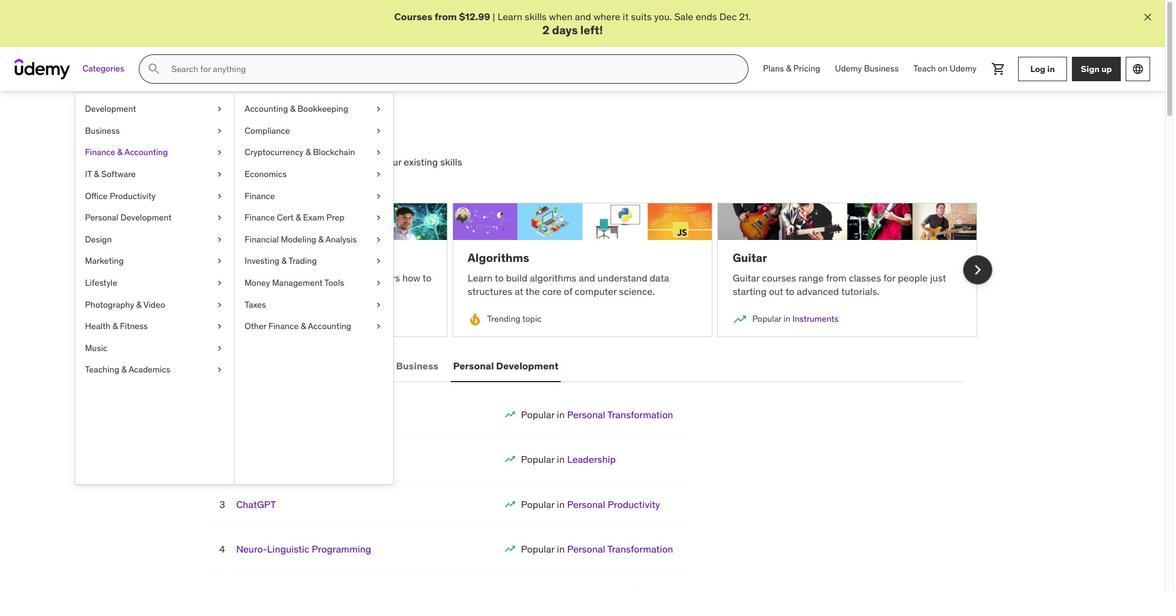 Task type: locate. For each thing, give the bounding box(es) containing it.
2 vertical spatial development
[[496, 360, 559, 373]]

music
[[85, 343, 107, 354]]

teach
[[913, 63, 936, 74]]

finance cert & exam prep link
[[235, 207, 393, 229]]

in up popular in leadership
[[557, 409, 565, 421]]

xsmall image inside design link
[[215, 234, 224, 246]]

learn left something
[[187, 156, 212, 168]]

accounting inside accounting & bookkeeping 'link'
[[245, 103, 288, 114]]

personal development inside personal development link
[[85, 212, 172, 223]]

xsmall image for investing & trading
[[374, 256, 383, 268]]

to right out at right
[[786, 286, 795, 298]]

accounting down "taxes" link
[[308, 321, 351, 332]]

0 horizontal spatial business
[[85, 125, 120, 136]]

4
[[219, 544, 225, 556]]

popular in personal transformation up leadership link
[[521, 409, 673, 421]]

1 popular in personal transformation from the top
[[521, 409, 673, 421]]

topic
[[522, 314, 542, 325]]

in left instruments link
[[784, 314, 790, 325]]

accounting
[[245, 103, 288, 114], [124, 147, 168, 158], [308, 321, 351, 332]]

2 transformation from the top
[[607, 544, 673, 556]]

2 vertical spatial learn
[[468, 272, 493, 284]]

in for 1st personal transformation link
[[557, 409, 565, 421]]

learn for popular and trending topics
[[187, 156, 212, 168]]

1 horizontal spatial from
[[435, 10, 457, 23]]

compliance link
[[235, 120, 393, 142]]

popular in leadership
[[521, 454, 616, 466]]

1 horizontal spatial personal development
[[453, 360, 559, 373]]

trending
[[487, 314, 521, 325]]

personal transformation link up leadership
[[567, 409, 673, 421]]

& up 'probability'
[[281, 256, 287, 267]]

personal transformation link down personal productivity link
[[567, 544, 673, 556]]

popular in image down starting
[[733, 312, 747, 327]]

0 vertical spatial personal development
[[85, 212, 172, 223]]

personal transformation link
[[567, 409, 673, 421], [567, 544, 673, 556]]

teaching & academics link
[[75, 360, 234, 382]]

1 horizontal spatial productivity
[[608, 499, 660, 511]]

neuro-
[[236, 544, 267, 556]]

in left leadership link
[[557, 454, 565, 466]]

udemy image
[[15, 59, 70, 80]]

guitar for guitar courses range from classes for people just starting out to advanced tutorials.
[[733, 272, 760, 284]]

xsmall image inside the it & software link
[[215, 169, 224, 181]]

log in
[[1030, 63, 1055, 74]]

from down statistical
[[227, 286, 247, 298]]

2 horizontal spatial learn
[[498, 10, 522, 23]]

financial
[[245, 234, 279, 245]]

health
[[85, 321, 110, 332]]

$12.99
[[459, 10, 490, 23]]

xsmall image inside "taxes" link
[[374, 299, 383, 311]]

2 horizontal spatial accounting
[[308, 321, 351, 332]]

1 vertical spatial skills
[[440, 156, 462, 168]]

business inside button
[[396, 360, 438, 373]]

xsmall image for office productivity
[[215, 191, 224, 203]]

2 guitar from the top
[[733, 272, 760, 284]]

personal for personal productivity link's popular in image
[[567, 499, 605, 511]]

development for personal development button
[[496, 360, 559, 373]]

udemy right pricing
[[835, 63, 862, 74]]

accounting inside the other finance & accounting link
[[308, 321, 351, 332]]

learn for algorithms
[[468, 272, 493, 284]]

1 vertical spatial popular in personal transformation
[[521, 544, 673, 556]]

0 horizontal spatial accounting
[[124, 147, 168, 158]]

0 vertical spatial skills
[[525, 10, 547, 23]]

2 vertical spatial and
[[579, 272, 595, 284]]

1 udemy from the left
[[835, 63, 862, 74]]

0 vertical spatial development
[[85, 103, 136, 114]]

& for video
[[136, 299, 141, 310]]

xsmall image for personal development
[[215, 212, 224, 224]]

and up the computer
[[579, 272, 595, 284]]

1 vertical spatial productivity
[[608, 499, 660, 511]]

in for personal productivity link
[[557, 499, 565, 511]]

2 horizontal spatial from
[[826, 272, 847, 284]]

1 vertical spatial business
[[85, 125, 120, 136]]

1 vertical spatial and
[[250, 121, 277, 140]]

& for bookkeeping
[[290, 103, 295, 114]]

to inside 'learn to build algorithms and understand data structures at the core of computer science.'
[[495, 272, 504, 284]]

& up "software"
[[117, 147, 123, 158]]

in down popular in personal productivity
[[557, 544, 565, 556]]

2 udemy from the left
[[950, 63, 977, 74]]

learn up 'structures'
[[468, 272, 493, 284]]

xsmall image inside finance cert & exam prep link
[[374, 212, 383, 224]]

xsmall image for marketing
[[215, 256, 224, 268]]

udemy right on
[[950, 63, 977, 74]]

2 vertical spatial business
[[396, 360, 438, 373]]

popular in image for popular in instruments
[[733, 312, 747, 327]]

to right how
[[423, 272, 432, 284]]

& left 'analysis'
[[318, 234, 324, 245]]

learning
[[252, 251, 301, 266]]

0 vertical spatial personal transformation link
[[567, 409, 673, 421]]

xsmall image inside finance link
[[374, 191, 383, 203]]

categories button
[[75, 55, 132, 84]]

xsmall image for accounting & bookkeeping
[[374, 103, 383, 115]]

personal up design on the left of the page
[[85, 212, 118, 223]]

1 vertical spatial guitar
[[733, 272, 760, 284]]

design
[[85, 234, 112, 245]]

for
[[884, 272, 896, 284]]

& inside 'link'
[[290, 103, 295, 114]]

in for data & analytics link
[[254, 314, 260, 325]]

0 vertical spatial and
[[575, 10, 591, 23]]

learn inside 'learn to build algorithms and understand data structures at the core of computer science.'
[[468, 272, 493, 284]]

1 vertical spatial from
[[826, 272, 847, 284]]

leadership link
[[567, 454, 616, 466]]

taxes link
[[235, 294, 393, 316]]

photography & video
[[85, 299, 165, 310]]

accounting up compliance
[[245, 103, 288, 114]]

investing & trading
[[245, 256, 317, 267]]

xsmall image inside personal development link
[[215, 212, 224, 224]]

design link
[[75, 229, 234, 251]]

accounting down business link
[[124, 147, 168, 158]]

courses
[[394, 10, 432, 23]]

and inside 'learn to build algorithms and understand data structures at the core of computer science.'
[[579, 272, 595, 284]]

xsmall image inside the money management tools link
[[374, 278, 383, 290]]

xsmall image inside finance & accounting link
[[215, 147, 224, 159]]

use statistical probability to teach computers how to learn from data.
[[203, 272, 432, 298]]

your
[[383, 156, 401, 168]]

xsmall image inside teaching & academics link
[[215, 365, 224, 377]]

1 guitar from the top
[[733, 251, 767, 266]]

personal development down office productivity
[[85, 212, 172, 223]]

popular in image for popular in leadership
[[504, 454, 516, 466]]

it
[[623, 10, 629, 23]]

health & fitness
[[85, 321, 148, 332]]

cell for popular in image related to 1st personal transformation link
[[521, 409, 673, 421]]

cell
[[521, 409, 673, 421], [521, 454, 616, 466], [521, 499, 660, 511], [521, 544, 673, 556], [521, 589, 673, 592]]

computers
[[353, 272, 400, 284]]

learn right |
[[498, 10, 522, 23]]

trending topic
[[487, 314, 542, 325]]

1 horizontal spatial popular in image
[[733, 312, 747, 327]]

personal development inside personal development button
[[453, 360, 559, 373]]

& right 'it'
[[94, 169, 99, 180]]

xsmall image inside 'marketing' link
[[215, 256, 224, 268]]

completely
[[263, 156, 311, 168]]

xsmall image for financial modeling & analysis
[[374, 234, 383, 246]]

0 horizontal spatial personal development
[[85, 212, 172, 223]]

guitar courses range from classes for people just starting out to advanced tutorials.
[[733, 272, 946, 298]]

xsmall image inside photography & video link
[[215, 299, 224, 311]]

personal down popular in personal productivity
[[567, 544, 605, 556]]

1 horizontal spatial learn
[[468, 272, 493, 284]]

1 vertical spatial learn
[[187, 156, 212, 168]]

xsmall image
[[215, 103, 224, 115], [374, 103, 383, 115], [374, 147, 383, 159], [215, 169, 224, 181], [215, 191, 224, 203], [215, 212, 224, 224], [215, 234, 224, 246], [215, 256, 224, 268], [374, 278, 383, 290], [215, 299, 224, 311], [374, 321, 383, 333]]

investing
[[245, 256, 279, 267]]

udemy business link
[[828, 55, 906, 84]]

popular in personal transformation down popular in personal productivity
[[521, 544, 673, 556]]

development link
[[75, 99, 234, 120]]

and
[[575, 10, 591, 23], [250, 121, 277, 140], [579, 272, 595, 284]]

1 transformation from the top
[[607, 409, 673, 421]]

in down popular in leadership
[[557, 499, 565, 511]]

0 vertical spatial business
[[864, 63, 899, 74]]

1 vertical spatial personal transformation link
[[567, 544, 673, 556]]

sale
[[674, 10, 693, 23]]

cell for personal productivity link's popular in image
[[521, 499, 660, 511]]

development down office productivity link
[[120, 212, 172, 223]]

to up 'structures'
[[495, 272, 504, 284]]

development down categories dropdown button
[[85, 103, 136, 114]]

algorithms
[[468, 251, 529, 266]]

from inside courses from $12.99 | learn skills when and where it suits you. sale ends dec 21. 2 days left!
[[435, 10, 457, 23]]

2 vertical spatial accounting
[[308, 321, 351, 332]]

shopping cart with 0 items image
[[991, 62, 1006, 77]]

and up cryptocurrency
[[250, 121, 277, 140]]

personal down the trending topic image
[[453, 360, 494, 373]]

statistical
[[222, 272, 264, 284]]

development inside button
[[496, 360, 559, 373]]

personal for popular in image associated with 2nd personal transformation link from the top
[[567, 544, 605, 556]]

xsmall image for finance & accounting
[[215, 147, 224, 159]]

from up advanced
[[826, 272, 847, 284]]

xsmall image inside health & fitness link
[[215, 321, 224, 333]]

xsmall image for business
[[215, 125, 224, 137]]

academics
[[129, 365, 170, 376]]

xsmall image inside development link
[[215, 103, 224, 115]]

& left 'video'
[[136, 299, 141, 310]]

transformation for 1st personal transformation link
[[607, 409, 673, 421]]

accounting inside finance & accounting link
[[124, 147, 168, 158]]

money management tools link
[[235, 273, 393, 294]]

where
[[594, 10, 620, 23]]

from left "$12.99"
[[435, 10, 457, 23]]

xsmall image inside financial modeling & analysis link
[[374, 234, 383, 246]]

skills
[[525, 10, 547, 23], [440, 156, 462, 168]]

music link
[[75, 338, 234, 360]]

skills up 2 on the top of page
[[525, 10, 547, 23]]

xsmall image inside music link
[[215, 343, 224, 355]]

1 cell from the top
[[521, 409, 673, 421]]

courses
[[762, 272, 796, 284]]

0 vertical spatial popular in personal transformation
[[521, 409, 673, 421]]

xsmall image for compliance
[[374, 125, 383, 137]]

xsmall image inside economics link
[[374, 169, 383, 181]]

0 vertical spatial productivity
[[110, 191, 156, 202]]

& for academics
[[121, 365, 127, 376]]

& up popular and trending topics
[[290, 103, 295, 114]]

0 horizontal spatial productivity
[[110, 191, 156, 202]]

finance for finance
[[245, 191, 275, 202]]

existing
[[404, 156, 438, 168]]

2 vertical spatial from
[[227, 286, 247, 298]]

xsmall image inside business link
[[215, 125, 224, 137]]

2
[[542, 23, 549, 38]]

bookkeeping
[[297, 103, 348, 114]]

productivity
[[110, 191, 156, 202], [608, 499, 660, 511]]

0 horizontal spatial learn
[[187, 156, 212, 168]]

0 horizontal spatial skills
[[440, 156, 462, 168]]

machine
[[203, 251, 250, 266]]

from inside guitar courses range from classes for people just starting out to advanced tutorials.
[[826, 272, 847, 284]]

& left new in the top of the page
[[306, 147, 311, 158]]

in
[[1047, 63, 1055, 74], [254, 314, 260, 325], [784, 314, 790, 325], [557, 409, 565, 421], [557, 454, 565, 466], [557, 499, 565, 511], [557, 544, 565, 556]]

popular in image left popular in leadership
[[504, 454, 516, 466]]

xsmall image for music
[[215, 343, 224, 355]]

to
[[315, 272, 324, 284], [423, 272, 432, 284], [495, 272, 504, 284], [786, 286, 795, 298]]

personal up leadership link
[[567, 409, 605, 421]]

popular in image
[[733, 312, 747, 327], [504, 454, 516, 466]]

& right health at left
[[112, 321, 118, 332]]

1 horizontal spatial accounting
[[245, 103, 288, 114]]

instruments
[[793, 314, 839, 325]]

0 horizontal spatial from
[[227, 286, 247, 298]]

xsmall image inside the other finance & accounting link
[[374, 321, 383, 333]]

categories
[[83, 63, 124, 74]]

0 vertical spatial guitar
[[733, 251, 767, 266]]

& inside carousel element
[[283, 314, 288, 325]]

skills right existing at the left top of page
[[440, 156, 462, 168]]

popular in image
[[203, 312, 217, 327], [504, 409, 516, 421], [504, 499, 516, 511], [504, 544, 516, 556]]

topics
[[347, 121, 391, 140]]

1 horizontal spatial skills
[[525, 10, 547, 23]]

0 vertical spatial popular in image
[[733, 312, 747, 327]]

sign up
[[1081, 63, 1112, 74]]

& right plans
[[786, 63, 791, 74]]

1 vertical spatial personal development
[[453, 360, 559, 373]]

4 cell from the top
[[521, 544, 673, 556]]

1 vertical spatial accounting
[[124, 147, 168, 158]]

1 vertical spatial transformation
[[607, 544, 673, 556]]

1 vertical spatial development
[[120, 212, 172, 223]]

1 horizontal spatial udemy
[[950, 63, 977, 74]]

3 cell from the top
[[521, 499, 660, 511]]

modeling
[[281, 234, 316, 245]]

fitness
[[120, 321, 148, 332]]

algorithms
[[530, 272, 576, 284]]

personal development for personal development link
[[85, 212, 172, 223]]

learn
[[498, 10, 522, 23], [187, 156, 212, 168], [468, 272, 493, 284]]

and up left!
[[575, 10, 591, 23]]

trending topic image
[[468, 312, 482, 327]]

1 horizontal spatial business
[[396, 360, 438, 373]]

xsmall image inside lifestyle link
[[215, 278, 224, 290]]

& right data
[[283, 314, 288, 325]]

udemy business
[[835, 63, 899, 74]]

xsmall image inside the compliance link
[[374, 125, 383, 137]]

2 horizontal spatial business
[[864, 63, 899, 74]]

xsmall image inside investing & trading link
[[374, 256, 383, 268]]

xsmall image inside accounting & bookkeeping 'link'
[[374, 103, 383, 115]]

development down "topic"
[[496, 360, 559, 373]]

xsmall image inside cryptocurrency & blockchain link
[[374, 147, 383, 159]]

build
[[506, 272, 527, 284]]

xsmall image for cryptocurrency & blockchain
[[374, 147, 383, 159]]

teach on udemy
[[913, 63, 977, 74]]

0 horizontal spatial popular in image
[[504, 454, 516, 466]]

photography
[[85, 299, 134, 310]]

popular in image inside carousel element
[[733, 312, 747, 327]]

popular in instruments
[[752, 314, 839, 325]]

2 popular in personal transformation from the top
[[521, 544, 673, 556]]

0 vertical spatial accounting
[[245, 103, 288, 114]]

xsmall image inside office productivity link
[[215, 191, 224, 203]]

in down taxes
[[254, 314, 260, 325]]

development
[[85, 103, 136, 114], [120, 212, 172, 223], [496, 360, 559, 373]]

0 horizontal spatial udemy
[[835, 63, 862, 74]]

xsmall image
[[215, 125, 224, 137], [374, 125, 383, 137], [215, 147, 224, 159], [374, 169, 383, 181], [374, 191, 383, 203], [374, 212, 383, 224], [374, 234, 383, 246], [374, 256, 383, 268], [215, 278, 224, 290], [374, 299, 383, 311], [215, 321, 224, 333], [215, 343, 224, 355], [215, 365, 224, 377]]

0 vertical spatial from
[[435, 10, 457, 23]]

use
[[203, 272, 220, 284]]

personal development down trending
[[453, 360, 559, 373]]

personal development button
[[451, 352, 561, 382]]

0 vertical spatial learn
[[498, 10, 522, 23]]

the
[[526, 286, 540, 298]]

1 vertical spatial popular in image
[[504, 454, 516, 466]]

cryptocurrency & blockchain link
[[235, 142, 393, 164]]

0 vertical spatial transformation
[[607, 409, 673, 421]]

office
[[85, 191, 108, 202]]

& right teaching
[[121, 365, 127, 376]]

personal down leadership link
[[567, 499, 605, 511]]

guitar inside guitar courses range from classes for people just starting out to advanced tutorials.
[[733, 272, 760, 284]]

guitar for guitar
[[733, 251, 767, 266]]



Task type: vqa. For each thing, say whether or not it's contained in the screenshot.
the Guitar inside the Guitar courses range from classes for people just starting out to advanced tutorials.
yes



Task type: describe. For each thing, give the bounding box(es) containing it.
advanced
[[797, 286, 839, 298]]

2 cell from the top
[[521, 454, 616, 466]]

popular in personal transformation for 2nd personal transformation link from the top
[[521, 544, 673, 556]]

it & software
[[85, 169, 136, 180]]

range
[[799, 272, 824, 284]]

xsmall image for photography & video
[[215, 299, 224, 311]]

popular in data & analytics
[[222, 314, 325, 325]]

dec
[[719, 10, 737, 23]]

marketing
[[85, 256, 124, 267]]

carousel element
[[187, 188, 992, 352]]

chatgpt link
[[236, 499, 276, 511]]

money
[[245, 278, 270, 289]]

learn something completely new or improve your existing skills
[[187, 156, 462, 168]]

new
[[314, 156, 332, 168]]

office productivity link
[[75, 186, 234, 207]]

plans & pricing
[[763, 63, 820, 74]]

video
[[143, 299, 165, 310]]

popular in image for 1st personal transformation link
[[504, 409, 516, 421]]

learn to build algorithms and understand data structures at the core of computer science.
[[468, 272, 669, 298]]

from inside use statistical probability to teach computers how to learn from data.
[[227, 286, 247, 298]]

pricing
[[794, 63, 820, 74]]

popular in image for 2nd personal transformation link from the top
[[504, 544, 516, 556]]

management
[[272, 278, 323, 289]]

to inside guitar courses range from classes for people just starting out to advanced tutorials.
[[786, 286, 795, 298]]

in right 'log'
[[1047, 63, 1055, 74]]

& for accounting
[[117, 147, 123, 158]]

courses from $12.99 | learn skills when and where it suits you. sale ends dec 21. 2 days left!
[[394, 10, 751, 38]]

you.
[[654, 10, 672, 23]]

xsmall image for lifestyle
[[215, 278, 224, 290]]

on
[[938, 63, 948, 74]]

& for pricing
[[786, 63, 791, 74]]

close image
[[1142, 11, 1154, 23]]

up
[[1102, 63, 1112, 74]]

finance & accounting
[[85, 147, 168, 158]]

probability
[[267, 272, 313, 284]]

personal development link
[[75, 207, 234, 229]]

accounting & bookkeeping
[[245, 103, 348, 114]]

finance for finance & accounting
[[85, 147, 115, 158]]

exam
[[303, 212, 324, 223]]

finance for finance cert & exam prep
[[245, 212, 275, 223]]

economics link
[[235, 164, 393, 186]]

cert
[[277, 212, 294, 223]]

financial modeling & analysis
[[245, 234, 357, 245]]

out
[[769, 286, 783, 298]]

neuro-linguistic programming link
[[236, 544, 371, 556]]

xsmall image for finance
[[374, 191, 383, 203]]

classes
[[849, 272, 881, 284]]

computer
[[575, 286, 617, 298]]

xsmall image for economics
[[374, 169, 383, 181]]

marketing link
[[75, 251, 234, 273]]

finance link
[[235, 186, 393, 207]]

personal development for personal development button
[[453, 360, 559, 373]]

ends
[[696, 10, 717, 23]]

& for trading
[[281, 256, 287, 267]]

structures
[[468, 286, 512, 298]]

accounting & bookkeeping link
[[235, 99, 393, 120]]

transformation for 2nd personal transformation link from the top
[[607, 544, 673, 556]]

core
[[542, 286, 562, 298]]

in for instruments link
[[784, 314, 790, 325]]

cell for popular in image associated with 2nd personal transformation link from the top
[[521, 544, 673, 556]]

data
[[263, 314, 281, 325]]

xsmall image for taxes
[[374, 299, 383, 311]]

health & fitness link
[[75, 316, 234, 338]]

|
[[493, 10, 495, 23]]

plans & pricing link
[[756, 55, 828, 84]]

machine learning
[[203, 251, 301, 266]]

5 cell from the top
[[521, 589, 673, 592]]

data
[[650, 272, 669, 284]]

xsmall image for development
[[215, 103, 224, 115]]

personal inside button
[[453, 360, 494, 373]]

lifestyle link
[[75, 273, 234, 294]]

personal for popular in image related to 1st personal transformation link
[[567, 409, 605, 421]]

xsmall image for design
[[215, 234, 224, 246]]

xsmall image for it & software
[[215, 169, 224, 181]]

suits
[[631, 10, 652, 23]]

& for blockchain
[[306, 147, 311, 158]]

office productivity
[[85, 191, 156, 202]]

software
[[101, 169, 136, 180]]

money management tools
[[245, 278, 344, 289]]

& for fitness
[[112, 321, 118, 332]]

understand
[[598, 272, 647, 284]]

and inside courses from $12.99 | learn skills when and where it suits you. sale ends dec 21. 2 days left!
[[575, 10, 591, 23]]

xsmall image for teaching & academics
[[215, 365, 224, 377]]

tools
[[324, 278, 344, 289]]

& for software
[[94, 169, 99, 180]]

xsmall image for finance cert & exam prep
[[374, 212, 383, 224]]

science.
[[619, 286, 655, 298]]

popular in personal transformation for 1st personal transformation link
[[521, 409, 673, 421]]

or
[[334, 156, 343, 168]]

2 personal transformation link from the top
[[567, 544, 673, 556]]

popular in image for data & analytics link
[[203, 312, 217, 327]]

submit search image
[[147, 62, 162, 77]]

xsmall image for other finance & accounting
[[374, 321, 383, 333]]

analytics
[[290, 314, 325, 325]]

choose a language image
[[1132, 63, 1144, 75]]

learn inside courses from $12.99 | learn skills when and where it suits you. sale ends dec 21. 2 days left!
[[498, 10, 522, 23]]

teaching
[[85, 365, 119, 376]]

popular in image for personal productivity link
[[504, 499, 516, 511]]

cryptocurrency & blockchain
[[245, 147, 355, 158]]

financial modeling & analysis link
[[235, 229, 393, 251]]

business for business button
[[396, 360, 438, 373]]

& down "taxes" link
[[301, 321, 306, 332]]

xsmall image for money management tools
[[374, 278, 383, 290]]

to left tools
[[315, 272, 324, 284]]

days
[[552, 23, 578, 38]]

finance & accounting link
[[75, 142, 234, 164]]

development for personal development link
[[120, 212, 172, 223]]

in for leadership link
[[557, 454, 565, 466]]

data.
[[250, 286, 272, 298]]

finance cert & exam prep
[[245, 212, 344, 223]]

instruments link
[[793, 314, 839, 325]]

3
[[219, 499, 225, 511]]

at
[[515, 286, 523, 298]]

leadership
[[567, 454, 616, 466]]

business link
[[75, 120, 234, 142]]

bestselling
[[205, 360, 257, 373]]

Search for anything text field
[[169, 59, 733, 80]]

investing & trading link
[[235, 251, 393, 273]]

1 personal transformation link from the top
[[567, 409, 673, 421]]

business button
[[394, 352, 441, 382]]

cryptocurrency
[[245, 147, 304, 158]]

people
[[898, 272, 928, 284]]

next image
[[968, 261, 987, 280]]

teach on udemy link
[[906, 55, 984, 84]]

neuro-linguistic programming
[[236, 544, 371, 556]]

in for 2nd personal transformation link from the top
[[557, 544, 565, 556]]

improve
[[345, 156, 380, 168]]

it
[[85, 169, 92, 180]]

xsmall image for health & fitness
[[215, 321, 224, 333]]

teach
[[326, 272, 351, 284]]

business for business link
[[85, 125, 120, 136]]

& right 'cert' on the top left of page
[[296, 212, 301, 223]]

skills inside courses from $12.99 | learn skills when and where it suits you. sale ends dec 21. 2 days left!
[[525, 10, 547, 23]]



